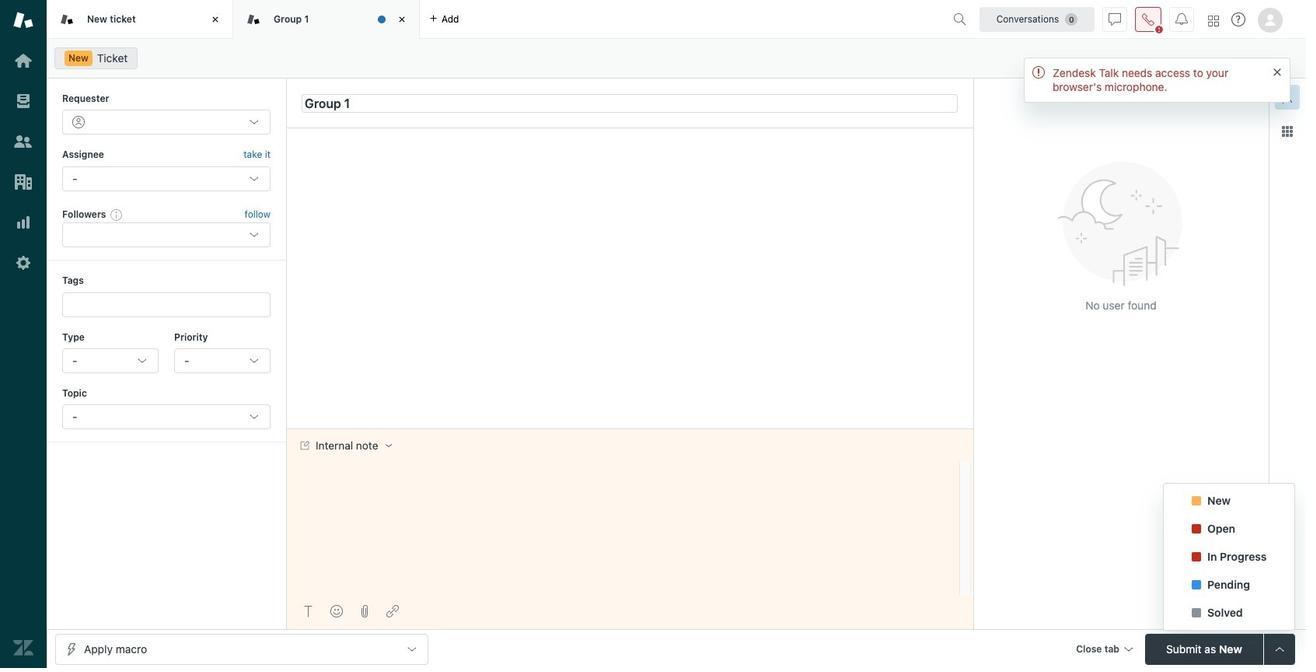 Task type: describe. For each thing, give the bounding box(es) containing it.
close image
[[208, 12, 223, 27]]

admin image
[[13, 253, 33, 273]]

notifications image
[[1176, 13, 1188, 25]]

tabs tab list
[[47, 0, 947, 39]]

info on adding followers image
[[111, 208, 123, 221]]

customers image
[[13, 131, 33, 152]]

zendesk products image
[[1209, 15, 1219, 26]]

get started image
[[13, 51, 33, 71]]

get help image
[[1232, 12, 1246, 26]]

format text image
[[303, 605, 315, 618]]

button displays agent's chat status as invisible. image
[[1109, 13, 1122, 25]]

add link (cmd k) image
[[387, 605, 399, 618]]

zendesk image
[[13, 638, 33, 658]]

add attachment image
[[359, 605, 371, 618]]

Internal note composer text field
[[293, 462, 955, 495]]

views image
[[13, 91, 33, 111]]

main element
[[0, 0, 47, 668]]

1 tab from the left
[[47, 0, 233, 39]]

Subject field
[[302, 94, 958, 112]]

close image
[[394, 12, 410, 27]]



Task type: vqa. For each thing, say whether or not it's contained in the screenshot.
March 24, 2024 "text field"
no



Task type: locate. For each thing, give the bounding box(es) containing it.
apps image
[[1282, 125, 1294, 138]]

2 tab from the left
[[233, 0, 420, 39]]

customer context image
[[1282, 91, 1294, 103]]

reporting image
[[13, 212, 33, 233]]

tab
[[47, 0, 233, 39], [233, 0, 420, 39]]

insert emojis image
[[331, 605, 343, 618]]

organizations image
[[13, 172, 33, 192]]

minimize composer image
[[624, 423, 636, 435]]

secondary element
[[47, 43, 1307, 74]]

displays possible ticket submission types image
[[1274, 643, 1286, 655]]

zendesk support image
[[13, 10, 33, 30]]



